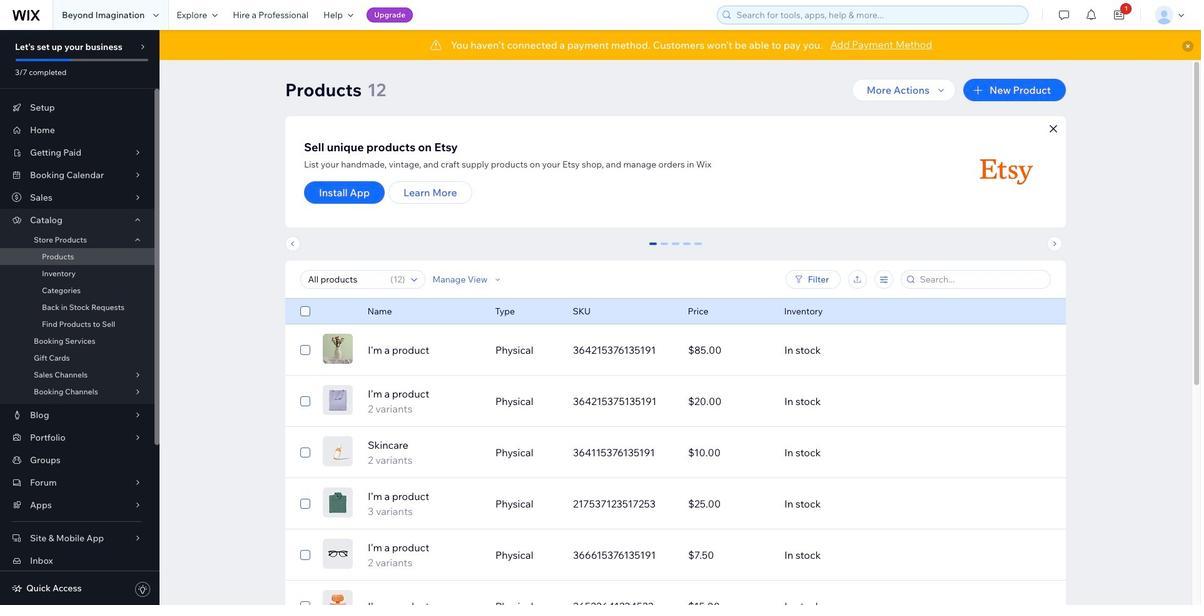 Task type: describe. For each thing, give the bounding box(es) containing it.
sidebar element
[[0, 30, 160, 606]]

Search... field
[[917, 271, 1047, 288]]

Search for tools, apps, help & more... field
[[733, 6, 1024, 24]]



Task type: locate. For each thing, give the bounding box(es) containing it.
None checkbox
[[300, 497, 310, 512], [300, 599, 310, 606], [300, 497, 310, 512], [300, 599, 310, 606]]

sell unique products on etsy image
[[966, 131, 1047, 213]]

Unsaved view field
[[305, 271, 387, 288]]

alert
[[160, 30, 1201, 60]]

None checkbox
[[300, 304, 310, 319], [300, 343, 310, 358], [300, 394, 310, 409], [300, 446, 310, 461], [300, 548, 310, 563], [300, 304, 310, 319], [300, 343, 310, 358], [300, 394, 310, 409], [300, 446, 310, 461], [300, 548, 310, 563]]



Task type: vqa. For each thing, say whether or not it's contained in the screenshot.
option
yes



